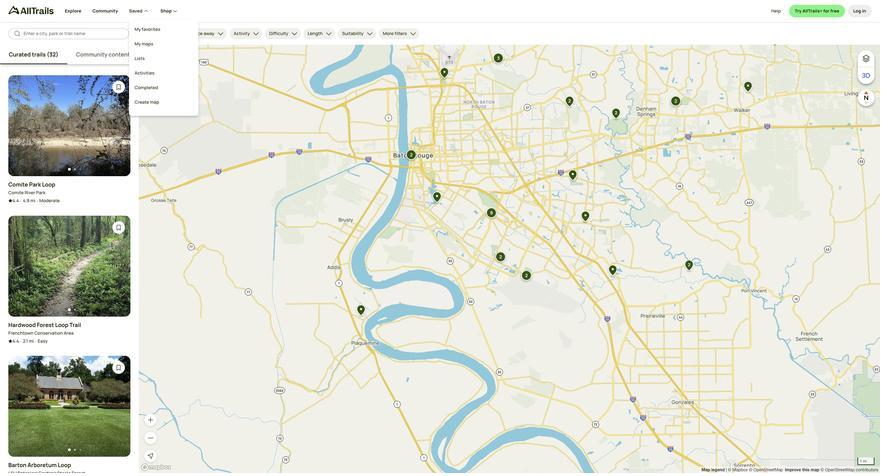 Task type: describe. For each thing, give the bounding box(es) containing it.
lists link
[[129, 51, 198, 66]]

completed
[[135, 84, 158, 91]]

map legend | © mapbox © openstreetmap improve this map © openstreetmap contributors
[[701, 467, 878, 472]]

4.9
[[23, 198, 29, 204]]

create
[[135, 99, 149, 105]]

log in link
[[848, 5, 872, 17]]

shop button
[[160, 0, 179, 22]]

river
[[25, 189, 35, 196]]

add to list image for hardwood forest loop trail
[[115, 224, 122, 231]]

explore
[[65, 8, 81, 14]]

frenchtown conservation area link
[[8, 330, 74, 336]]

filters
[[395, 30, 407, 37]]

4.4 for hardwood forest loop trail
[[12, 338, 19, 344]]

comite park loop comite river park
[[8, 181, 55, 196]]

add to list image for comite park loop
[[115, 84, 122, 91]]

lists
[[135, 55, 145, 61]]

more
[[383, 30, 394, 37]]

zoom map out image
[[147, 435, 154, 442]]

reset north and pitch image
[[859, 91, 873, 105]]

this
[[802, 467, 810, 472]]

· right 4.9
[[37, 198, 38, 204]]

activity
[[234, 30, 250, 37]]

my for my maps
[[135, 41, 141, 47]]

mi for hardwood
[[29, 338, 34, 344]]

navigate previous image for comite
[[17, 122, 24, 129]]

try alltrails+ for free link
[[789, 5, 845, 17]]

create map
[[135, 99, 159, 105]]

distance
[[184, 30, 203, 37]]

current location image
[[147, 453, 154, 460]]

mapbox
[[732, 468, 748, 472]]

favorites
[[142, 26, 160, 32]]

difficulty
[[269, 30, 288, 37]]

community content
[[76, 51, 130, 58]]

activities
[[135, 70, 155, 76]]

trail
[[69, 321, 81, 329]]

loop for forest
[[55, 321, 68, 329]]

© openstreetmap link
[[749, 468, 783, 472]]

alltrails image
[[8, 6, 54, 14]]

loop for park
[[42, 181, 55, 188]]

my favorites
[[135, 26, 160, 32]]

area
[[64, 330, 74, 336]]

zoom map in image
[[147, 417, 154, 424]]

reset north and pitch image
[[859, 91, 873, 105]]

contributors
[[856, 468, 878, 472]]

alltrails link
[[8, 6, 65, 17]]

content
[[109, 51, 130, 58]]

length
[[308, 30, 323, 37]]

help
[[771, 8, 781, 14]]

curated trails (32)
[[9, 51, 58, 58]]

suitability button
[[338, 28, 376, 39]]

navigate previous image
[[17, 403, 24, 410]]

mi for comite
[[30, 198, 35, 204]]

help link
[[771, 5, 781, 17]]

my favorites link
[[129, 22, 198, 37]]

curated
[[9, 51, 31, 58]]

map legend link
[[701, 467, 726, 472]]

curated trails (32) tab
[[0, 45, 67, 64]]

navigate next image
[[115, 263, 122, 270]]

4.4 · 4.9 mi · moderate
[[12, 198, 60, 204]]

free
[[830, 8, 839, 14]]

map region
[[139, 45, 880, 473]]

community for community content
[[76, 51, 107, 58]]

3 © from the left
[[821, 468, 824, 472]]

my maps link
[[129, 37, 198, 51]]

2.1
[[23, 338, 28, 344]]

legend
[[711, 467, 725, 472]]

maps
[[142, 41, 153, 47]]

add to list image
[[115, 364, 122, 371]]

(32)
[[47, 51, 58, 58]]

1 © from the left
[[728, 468, 731, 472]]

enable 3d map image
[[862, 71, 870, 80]]

0 vertical spatial park
[[29, 181, 41, 188]]

· left 4.9
[[20, 198, 21, 204]]

frenchtown
[[8, 330, 33, 336]]

log
[[853, 8, 861, 14]]

sort
[[147, 30, 156, 37]]

trails
[[32, 51, 46, 58]]

community content tab
[[67, 45, 139, 64]]

log in
[[853, 8, 866, 14]]

my maps
[[135, 41, 153, 47]]

enable 3d map image
[[862, 71, 870, 80]]

improve this map link
[[785, 467, 819, 472]]

2 openstreetmap from the left
[[825, 468, 855, 472]]

cookie consent banner dialog
[[8, 440, 872, 465]]

barton
[[8, 461, 26, 469]]

community link
[[92, 0, 118, 22]]

try alltrails+ for free
[[795, 8, 839, 14]]

0 horizontal spatial map
[[150, 99, 159, 105]]



Task type: locate. For each thing, give the bounding box(es) containing it.
for
[[823, 8, 830, 14]]

park up 4.4 · 4.9 mi · moderate
[[36, 189, 45, 196]]

my
[[135, 26, 141, 32], [135, 41, 141, 47]]

4.4 down 'frenchtown'
[[12, 338, 19, 344]]

zoom map in image
[[147, 417, 154, 424]]

1 vertical spatial my
[[135, 41, 141, 47]]

shop
[[160, 8, 172, 14]]

comite up comite river park link
[[8, 181, 28, 188]]

1 vertical spatial park
[[36, 189, 45, 196]]

community inside tab
[[76, 51, 107, 58]]

my left maps
[[135, 41, 141, 47]]

map right this
[[811, 467, 819, 472]]

activity button
[[230, 28, 262, 39]]

map inside list
[[811, 467, 819, 472]]

loop up moderate at the left
[[42, 181, 55, 188]]

explore link
[[65, 0, 81, 22]]

hardwood
[[8, 321, 36, 329]]

1 horizontal spatial ©
[[749, 468, 752, 472]]

1 vertical spatial add to list image
[[115, 224, 122, 231]]

0 horizontal spatial ©
[[728, 468, 731, 472]]

0 vertical spatial my
[[135, 26, 141, 32]]

1 navigate previous image from the top
[[17, 122, 24, 129]]

Enter a city, park or trail name field
[[24, 30, 123, 37]]

mi
[[30, 198, 35, 204], [29, 338, 34, 344], [863, 459, 867, 463]]

map options image
[[862, 54, 870, 63]]

easy
[[38, 338, 48, 344]]

1 navigate next image from the top
[[115, 122, 122, 129]]

2 navigate previous image from the top
[[17, 263, 24, 270]]

1 4.4 from the top
[[12, 198, 19, 204]]

© right this
[[821, 468, 824, 472]]

2 vertical spatial mi
[[863, 459, 867, 463]]

2 vertical spatial loop
[[58, 461, 71, 469]]

loop inside hardwood forest loop trail frenchtown conservation area
[[55, 321, 68, 329]]

mi right 1
[[863, 459, 867, 463]]

comite up 4.9
[[8, 189, 24, 196]]

alltrails+
[[802, 8, 822, 14]]

suitability
[[342, 30, 363, 37]]

1 add to list image from the top
[[115, 84, 122, 91]]

map
[[701, 467, 710, 472]]

completed link
[[129, 80, 198, 95]]

moderate
[[39, 198, 60, 204]]

1 horizontal spatial map
[[811, 467, 819, 472]]

tab list
[[0, 45, 139, 64]]

0 vertical spatial comite
[[8, 181, 28, 188]]

arboretum
[[27, 461, 57, 469]]

None search field
[[8, 28, 129, 39]]

© mapbox link
[[728, 468, 748, 472]]

1 my from the top
[[135, 26, 141, 32]]

length button
[[304, 28, 335, 39]]

forest
[[37, 321, 54, 329]]

openstreetmap left the improve
[[753, 468, 783, 472]]

loop right arboretum
[[58, 461, 71, 469]]

© right mapbox
[[749, 468, 752, 472]]

|
[[726, 468, 727, 472]]

0 horizontal spatial openstreetmap
[[753, 468, 783, 472]]

conservation
[[34, 330, 63, 336]]

4.4 inside 4.4 · 4.9 mi · moderate
[[12, 198, 19, 204]]

· left easy at the bottom left of page
[[35, 338, 36, 344]]

community for community
[[92, 8, 118, 14]]

improve
[[785, 467, 801, 472]]

1 vertical spatial map
[[811, 467, 819, 472]]

in
[[862, 8, 866, 14]]

1 vertical spatial navigate next image
[[115, 403, 122, 410]]

comite river park link
[[8, 189, 45, 196]]

community left content
[[76, 51, 107, 58]]

away
[[204, 30, 214, 37]]

mi inside 4.4 · 2.1 mi · easy
[[29, 338, 34, 344]]

navigate previous image for hardwood
[[17, 263, 24, 270]]

more filters
[[383, 30, 407, 37]]

0 vertical spatial navigate next image
[[115, 122, 122, 129]]

1 vertical spatial mi
[[29, 338, 34, 344]]

openstreetmap
[[753, 468, 783, 472], [825, 468, 855, 472]]

0 vertical spatial mi
[[30, 198, 35, 204]]

tab list containing curated trails (32)
[[0, 45, 139, 64]]

dialog
[[0, 0, 880, 473]]

saved link
[[129, 0, 149, 22]]

0 vertical spatial map
[[150, 99, 159, 105]]

my for my favorites
[[135, 26, 141, 32]]

map right create
[[150, 99, 159, 105]]

loop inside comite park loop comite river park
[[42, 181, 55, 188]]

mi right 4.9
[[30, 198, 35, 204]]

park up river
[[29, 181, 41, 188]]

1 horizontal spatial openstreetmap
[[825, 468, 855, 472]]

sort button
[[143, 28, 169, 39]]

more filters button
[[379, 28, 419, 39]]

4.4 for comite park loop
[[12, 198, 19, 204]]

list
[[701, 467, 878, 473]]

1 vertical spatial navigate previous image
[[17, 263, 24, 270]]

·
[[20, 198, 21, 204], [37, 198, 38, 204], [20, 338, 21, 344], [35, 338, 36, 344]]

4.4 left 4.9
[[12, 198, 19, 204]]

comite
[[8, 181, 28, 188], [8, 189, 24, 196]]

© openstreetmap contributors link
[[821, 468, 878, 472]]

0 vertical spatial navigate previous image
[[17, 122, 24, 129]]

2 my from the top
[[135, 41, 141, 47]]

1 vertical spatial loop
[[55, 321, 68, 329]]

navigate next image for comite park loop
[[115, 122, 122, 129]]

add to list image
[[115, 84, 122, 91], [115, 224, 122, 231]]

loop for arboretum
[[58, 461, 71, 469]]

loop up area
[[55, 321, 68, 329]]

barton arboretum loop
[[8, 461, 71, 469]]

0 vertical spatial loop
[[42, 181, 55, 188]]

2 4.4 from the top
[[12, 338, 19, 344]]

my left favorites
[[135, 26, 141, 32]]

community
[[92, 8, 118, 14], [76, 51, 107, 58]]

distance away button
[[171, 28, 227, 39]]

4.4 inside 4.4 · 2.1 mi · easy
[[12, 338, 19, 344]]

navigate previous image
[[17, 122, 24, 129], [17, 263, 24, 270]]

navigate next image
[[115, 122, 122, 129], [115, 403, 122, 410]]

0 vertical spatial community
[[92, 8, 118, 14]]

· left 2.1
[[20, 338, 21, 344]]

zoom map out image
[[147, 435, 154, 442]]

1 comite from the top
[[8, 181, 28, 188]]

2 add to list image from the top
[[115, 224, 122, 231]]

activities link
[[129, 66, 198, 80]]

openstreetmap left "contributors"
[[825, 468, 855, 472]]

0 vertical spatial 4.4
[[12, 198, 19, 204]]

shop link
[[160, 0, 179, 22]]

2 © from the left
[[749, 468, 752, 472]]

4.4 · 2.1 mi · easy
[[12, 338, 48, 344]]

saved
[[129, 8, 142, 14]]

2 horizontal spatial ©
[[821, 468, 824, 472]]

hardwood forest loop trail frenchtown conservation area
[[8, 321, 81, 336]]

1 vertical spatial 4.4
[[12, 338, 19, 344]]

list containing map legend
[[701, 467, 878, 473]]

difficulty button
[[265, 28, 301, 39]]

mi right 2.1
[[29, 338, 34, 344]]

© right "|"
[[728, 468, 731, 472]]

1 vertical spatial community
[[76, 51, 107, 58]]

create map link
[[129, 95, 198, 110]]

distance away
[[184, 30, 214, 37]]

1 vertical spatial comite
[[8, 189, 24, 196]]

1 mi
[[860, 459, 867, 463]]

2 comite from the top
[[8, 189, 24, 196]]

1
[[860, 459, 862, 463]]

navigate next image for barton arboretum loop
[[115, 403, 122, 410]]

saved button
[[129, 0, 160, 22]]

0 vertical spatial add to list image
[[115, 84, 122, 91]]

try
[[795, 8, 802, 14]]

park
[[29, 181, 41, 188], [36, 189, 45, 196]]

map options image
[[862, 54, 870, 63]]

1 openstreetmap from the left
[[753, 468, 783, 472]]

2 navigate next image from the top
[[115, 403, 122, 410]]

mi inside 4.4 · 4.9 mi · moderate
[[30, 198, 35, 204]]

4.4
[[12, 198, 19, 204], [12, 338, 19, 344]]

loop
[[42, 181, 55, 188], [55, 321, 68, 329], [58, 461, 71, 469]]

community left saved
[[92, 8, 118, 14]]



Task type: vqa. For each thing, say whether or not it's contained in the screenshot.
the Barton Arboretum Loop
yes



